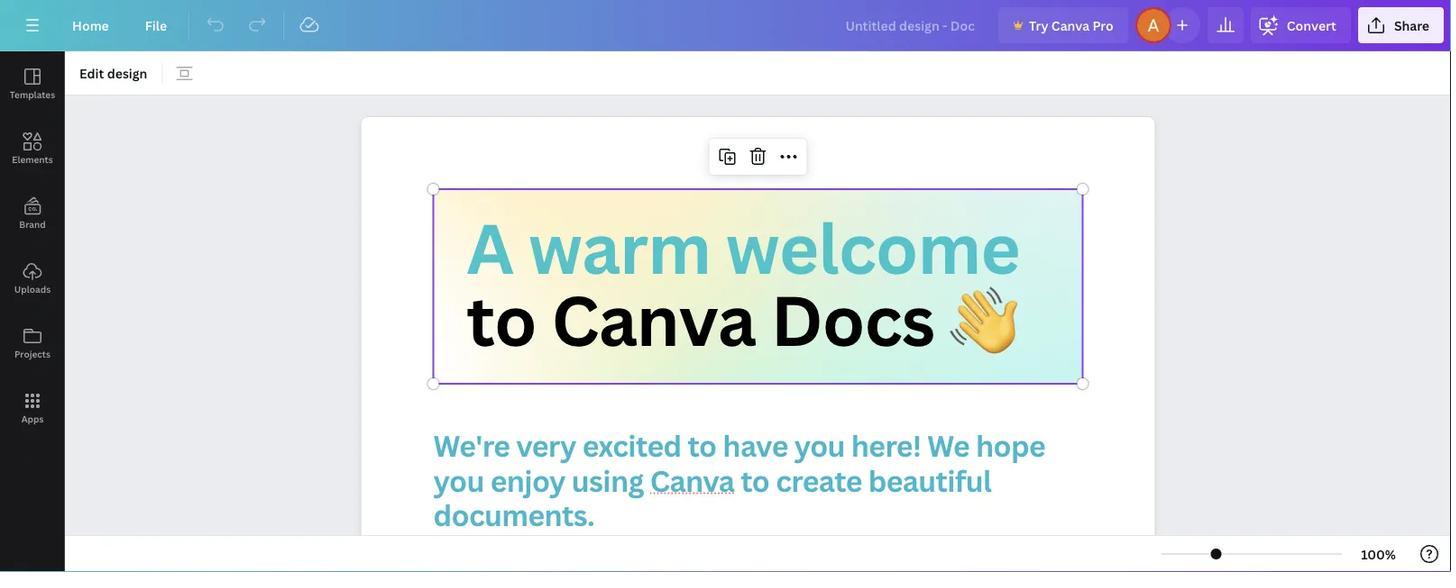 Task type: vqa. For each thing, say whether or not it's contained in the screenshot.
left the premium
no



Task type: describe. For each thing, give the bounding box(es) containing it.
warm
[[529, 201, 711, 295]]

enjoy
[[490, 461, 566, 501]]

100% button
[[1350, 540, 1408, 569]]

1 horizontal spatial to
[[688, 427, 717, 466]]

templates button
[[0, 51, 65, 116]]

design
[[107, 65, 147, 82]]

excited
[[583, 427, 682, 466]]

convert button
[[1251, 7, 1351, 43]]

canva for docs
[[552, 273, 756, 367]]

pro
[[1093, 17, 1114, 34]]

side panel tab list
[[0, 51, 65, 441]]

home
[[72, 17, 109, 34]]

docs
[[771, 273, 935, 367]]

we're very excited to have you here! we hope you enjoy using canva to create beautiful documents.
[[434, 427, 1052, 535]]

apps button
[[0, 376, 65, 441]]

projects button
[[0, 311, 65, 376]]

we
[[928, 427, 970, 466]]

1 horizontal spatial you
[[795, 427, 845, 466]]

try canva pro button
[[999, 7, 1128, 43]]

a
[[467, 201, 514, 295]]

brand
[[19, 218, 46, 231]]

home link
[[58, 7, 123, 43]]

brand button
[[0, 181, 65, 246]]

convert
[[1287, 17, 1337, 34]]

have
[[723, 427, 788, 466]]

100%
[[1362, 546, 1397, 563]]

uploads
[[14, 283, 51, 295]]



Task type: locate. For each thing, give the bounding box(es) containing it.
file
[[145, 17, 167, 34]]

create
[[776, 461, 862, 501]]

projects
[[14, 348, 51, 360]]

0 horizontal spatial to
[[467, 273, 536, 367]]

share button
[[1359, 7, 1444, 43]]

0 vertical spatial canva
[[1052, 17, 1090, 34]]

you right have
[[795, 427, 845, 466]]

1 vertical spatial canva
[[552, 273, 756, 367]]

welcome
[[726, 201, 1020, 295]]

using
[[572, 461, 644, 501]]

edit design button
[[72, 59, 155, 88]]

main menu bar
[[0, 0, 1452, 51]]

none text field containing a warm welcome
[[361, 117, 1155, 573]]

file button
[[131, 7, 182, 43]]

👋
[[950, 273, 1018, 367]]

None text field
[[361, 117, 1155, 573]]

canva for pro
[[1052, 17, 1090, 34]]

2 vertical spatial canva
[[650, 461, 735, 501]]

templates
[[10, 88, 55, 101]]

apps
[[21, 413, 44, 425]]

elements
[[12, 153, 53, 166]]

a warm welcome
[[467, 201, 1020, 295]]

edit
[[79, 65, 104, 82]]

canva
[[1052, 17, 1090, 34], [552, 273, 756, 367], [650, 461, 735, 501]]

2 horizontal spatial to
[[741, 461, 770, 501]]

share
[[1395, 17, 1430, 34]]

hope
[[976, 427, 1046, 466]]

beautiful
[[869, 461, 992, 501]]

you
[[795, 427, 845, 466], [434, 461, 484, 501]]

you left enjoy
[[434, 461, 484, 501]]

try canva pro
[[1029, 17, 1114, 34]]

to canva docs 👋
[[467, 273, 1018, 367]]

very
[[516, 427, 576, 466]]

edit design
[[79, 65, 147, 82]]

here!
[[851, 427, 921, 466]]

elements button
[[0, 116, 65, 181]]

Design title text field
[[831, 7, 991, 43]]

documents.
[[434, 496, 595, 535]]

canva inside we're very excited to have you here! we hope you enjoy using canva to create beautiful documents.
[[650, 461, 735, 501]]

we're
[[434, 427, 510, 466]]

uploads button
[[0, 246, 65, 311]]

canva inside button
[[1052, 17, 1090, 34]]

to
[[467, 273, 536, 367], [688, 427, 717, 466], [741, 461, 770, 501]]

try
[[1029, 17, 1049, 34]]

0 horizontal spatial you
[[434, 461, 484, 501]]



